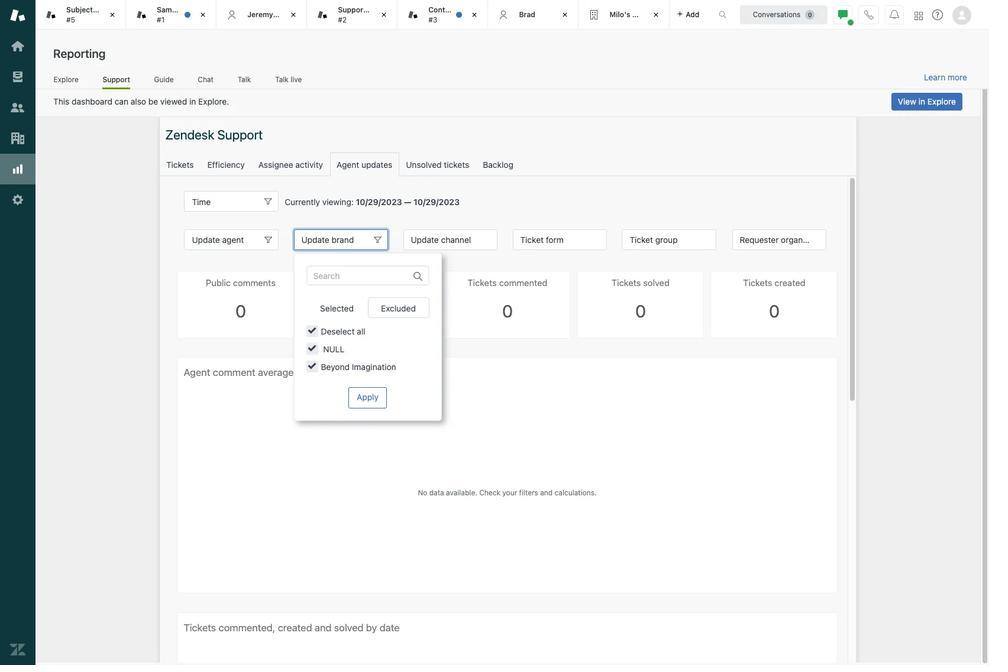Task type: vqa. For each thing, say whether or not it's contained in the screenshot.
updated
no



Task type: locate. For each thing, give the bounding box(es) containing it.
0 horizontal spatial talk
[[238, 75, 251, 84]]

3 tab from the left
[[398, 0, 488, 30]]

zendesk support image
[[10, 8, 25, 23]]

0 vertical spatial explore
[[54, 75, 79, 84]]

0 horizontal spatial explore
[[54, 75, 79, 84]]

close image for tab containing support outreach
[[378, 9, 390, 21]]

close image left add popup button
[[650, 9, 662, 21]]

also
[[131, 96, 146, 107]]

2 talk from the left
[[275, 75, 289, 84]]

1 close image from the left
[[288, 9, 300, 21]]

close image right subject
[[107, 9, 118, 21]]

1 horizontal spatial in
[[919, 96, 926, 107]]

2 tab from the left
[[307, 0, 400, 30]]

talk live
[[275, 75, 302, 84]]

1 horizontal spatial talk
[[275, 75, 289, 84]]

talk for talk
[[238, 75, 251, 84]]

0 vertical spatial support
[[338, 5, 366, 14]]

1 talk from the left
[[238, 75, 251, 84]]

in right view
[[919, 96, 926, 107]]

brad
[[519, 10, 536, 19]]

support
[[338, 5, 366, 14], [103, 75, 130, 84]]

close image
[[107, 9, 118, 21], [197, 9, 209, 21], [378, 9, 390, 21], [469, 9, 481, 21], [560, 9, 571, 21]]

close image right '#1' on the top left of the page
[[197, 9, 209, 21]]

zendesk products image
[[915, 12, 923, 20]]

tab containing contact
[[398, 0, 488, 30]]

explore inside button
[[928, 96, 956, 107]]

in
[[189, 96, 196, 107], [919, 96, 926, 107]]

close image right '#2'
[[378, 9, 390, 21]]

tab
[[36, 0, 126, 30], [307, 0, 400, 30], [398, 0, 488, 30], [579, 0, 670, 30]]

in inside button
[[919, 96, 926, 107]]

2 close image from the left
[[197, 9, 209, 21]]

talk
[[238, 75, 251, 84], [275, 75, 289, 84]]

support inside support outreach #2
[[338, 5, 366, 14]]

organizations image
[[10, 131, 25, 146]]

1 in from the left
[[189, 96, 196, 107]]

talk left live on the top of page
[[275, 75, 289, 84]]

close image right 'contact #3' at the left
[[469, 9, 481, 21]]

3 close image from the left
[[378, 9, 390, 21]]

can
[[115, 96, 128, 107]]

view in explore button
[[892, 93, 963, 111]]

2 close image from the left
[[650, 9, 662, 21]]

be
[[148, 96, 158, 107]]

talk right the chat
[[238, 75, 251, 84]]

1 vertical spatial support
[[103, 75, 130, 84]]

contact #3
[[429, 5, 456, 24]]

1 close image from the left
[[107, 9, 118, 21]]

jeremy
[[247, 10, 273, 19]]

customers image
[[10, 100, 25, 115]]

1 horizontal spatial close image
[[650, 9, 662, 21]]

learn more
[[924, 72, 968, 82]]

0 horizontal spatial in
[[189, 96, 196, 107]]

explore
[[54, 75, 79, 84], [928, 96, 956, 107]]

5 close image from the left
[[560, 9, 571, 21]]

view in explore
[[898, 96, 956, 107]]

explore down 'learn more' link in the top of the page
[[928, 96, 956, 107]]

get started image
[[10, 38, 25, 54]]

close image inside brad tab
[[560, 9, 571, 21]]

1 vertical spatial explore
[[928, 96, 956, 107]]

in right viewed
[[189, 96, 196, 107]]

support up '#2'
[[338, 5, 366, 14]]

guide
[[154, 75, 174, 84]]

tabs tab list
[[36, 0, 707, 30]]

0 horizontal spatial close image
[[288, 9, 300, 21]]

4 close image from the left
[[469, 9, 481, 21]]

view
[[898, 96, 917, 107]]

1 tab from the left
[[36, 0, 126, 30]]

subject line #5
[[66, 5, 109, 24]]

jeremy miller tab
[[217, 0, 307, 30]]

brad tab
[[488, 0, 579, 30]]

0 horizontal spatial support
[[103, 75, 130, 84]]

close image
[[288, 9, 300, 21], [650, 9, 662, 21]]

1 horizontal spatial support
[[338, 5, 366, 14]]

explore.
[[198, 96, 229, 107]]

close image right jeremy
[[288, 9, 300, 21]]

2 in from the left
[[919, 96, 926, 107]]

reporting image
[[10, 162, 25, 177]]

close image right the brad on the right top of page
[[560, 9, 571, 21]]

support up can at top left
[[103, 75, 130, 84]]

dashboard
[[72, 96, 112, 107]]

1 horizontal spatial explore
[[928, 96, 956, 107]]

explore up the this
[[54, 75, 79, 84]]

conversations button
[[740, 5, 828, 24]]

button displays agent's chat status as online. image
[[839, 10, 848, 19]]

chat link
[[198, 75, 214, 88]]



Task type: describe. For each thing, give the bounding box(es) containing it.
close image inside #1 tab
[[197, 9, 209, 21]]

reporting
[[53, 47, 106, 60]]

views image
[[10, 69, 25, 85]]

admin image
[[10, 192, 25, 208]]

close image for brad tab
[[560, 9, 571, 21]]

add button
[[670, 0, 707, 29]]

subject
[[66, 5, 93, 14]]

#1 tab
[[126, 0, 217, 30]]

support outreach #2
[[338, 5, 400, 24]]

4 tab from the left
[[579, 0, 670, 30]]

more
[[948, 72, 968, 82]]

talk live link
[[275, 75, 302, 88]]

this dashboard can also be viewed in explore.
[[53, 96, 229, 107]]

this
[[53, 96, 69, 107]]

support link
[[103, 75, 130, 89]]

chat
[[198, 75, 214, 84]]

miller
[[275, 10, 294, 19]]

viewed
[[160, 96, 187, 107]]

conversations
[[753, 10, 801, 19]]

jeremy miller
[[247, 10, 294, 19]]

learn more link
[[924, 72, 968, 83]]

add
[[686, 10, 700, 19]]

#2
[[338, 15, 347, 24]]

close image inside jeremy miller tab
[[288, 9, 300, 21]]

talk link
[[237, 75, 251, 88]]

notifications image
[[890, 10, 900, 19]]

support for support
[[103, 75, 130, 84]]

guide link
[[154, 75, 174, 88]]

contact
[[429, 5, 456, 14]]

#3
[[429, 15, 438, 24]]

talk for talk live
[[275, 75, 289, 84]]

support for support outreach #2
[[338, 5, 366, 14]]

tab containing subject line
[[36, 0, 126, 30]]

explore link
[[53, 75, 79, 88]]

main element
[[0, 0, 36, 666]]

learn
[[924, 72, 946, 82]]

#1
[[157, 15, 165, 24]]

outreach
[[368, 5, 400, 14]]

get help image
[[933, 9, 943, 20]]

live
[[291, 75, 302, 84]]

tab containing support outreach
[[307, 0, 400, 30]]

close image for tab containing subject line
[[107, 9, 118, 21]]

line
[[95, 5, 109, 14]]

zendesk image
[[10, 643, 25, 658]]

#5
[[66, 15, 75, 24]]



